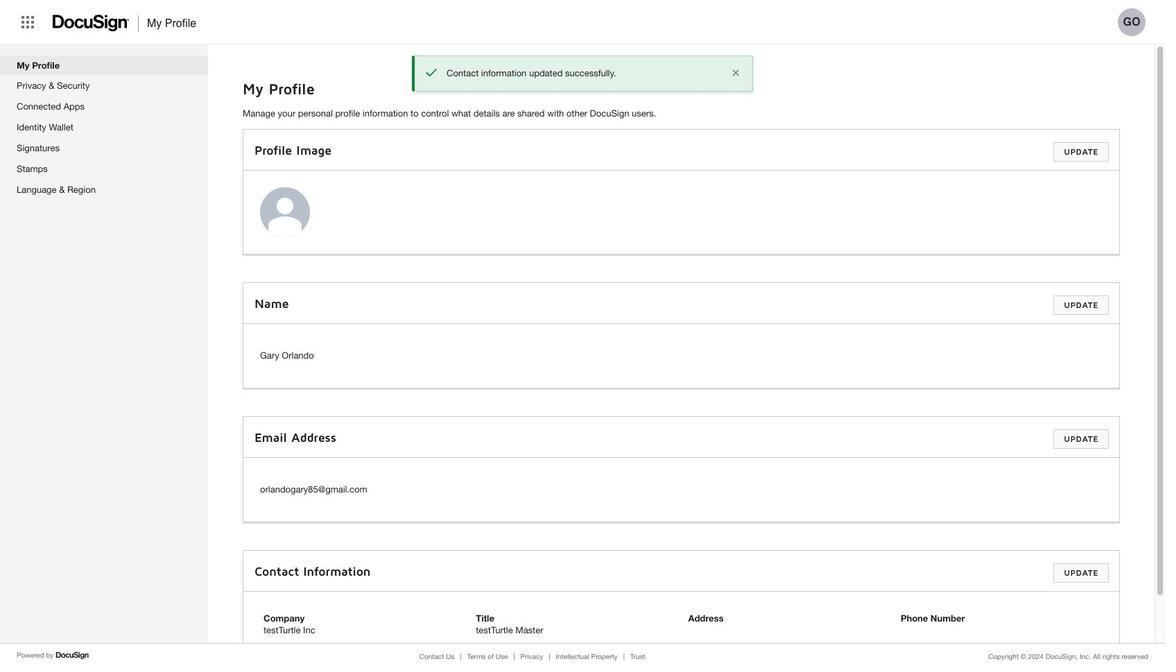 Task type: describe. For each thing, give the bounding box(es) containing it.
0 vertical spatial docusign image
[[53, 11, 130, 36]]

default profile image image
[[260, 187, 310, 237]]

default profile image element
[[260, 187, 310, 237]]



Task type: vqa. For each thing, say whether or not it's contained in the screenshot.
text field
no



Task type: locate. For each thing, give the bounding box(es) containing it.
docusign image
[[53, 11, 130, 36], [56, 650, 90, 661]]

1 vertical spatial docusign image
[[56, 650, 90, 661]]



